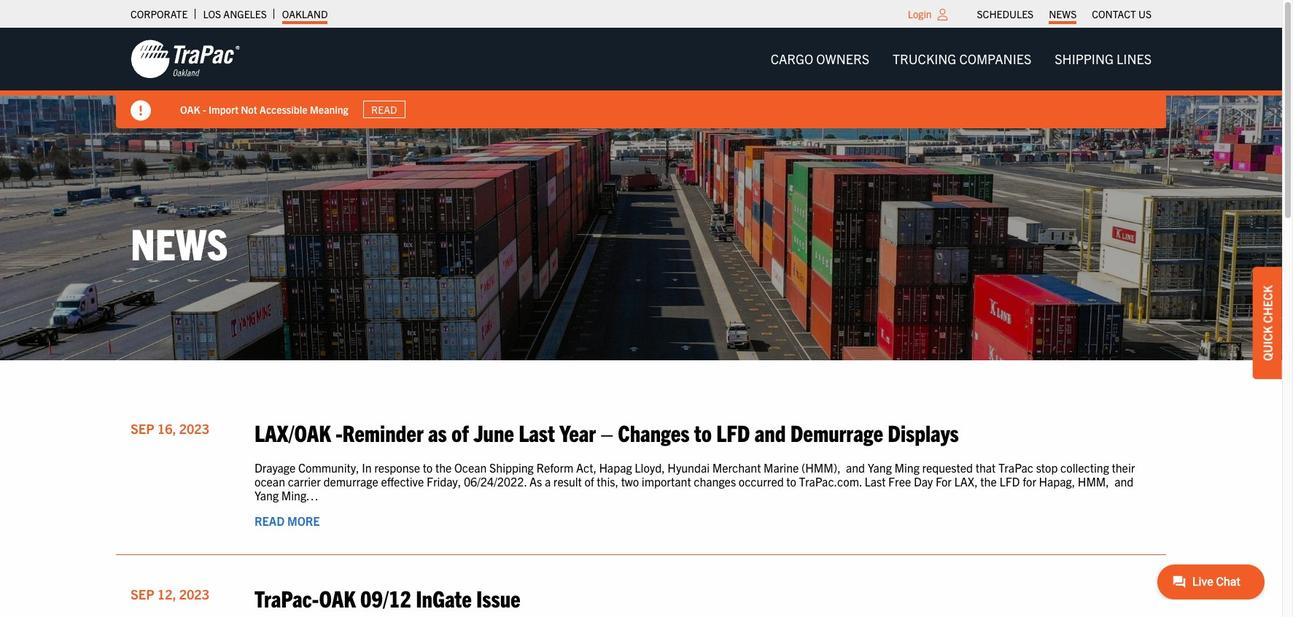 Task type: describe. For each thing, give the bounding box(es) containing it.
trucking companies link
[[881, 44, 1044, 74]]

contact
[[1093, 7, 1137, 20]]

demurrage
[[324, 474, 379, 489]]

friday,
[[427, 474, 461, 489]]

- for reminder
[[336, 418, 343, 447]]

lax/oak
[[255, 418, 331, 447]]

drayage
[[255, 460, 296, 475]]

as
[[428, 418, 447, 447]]

menu bar containing schedules
[[970, 4, 1160, 24]]

0 vertical spatial of
[[452, 418, 469, 447]]

angeles
[[224, 7, 267, 20]]

changes
[[618, 418, 690, 447]]

oakland
[[282, 7, 328, 20]]

hyundai
[[668, 460, 710, 475]]

quick check
[[1261, 285, 1275, 361]]

this,
[[597, 474, 619, 489]]

los
[[203, 7, 221, 20]]

issue
[[476, 584, 521, 612]]

free
[[889, 474, 912, 489]]

corporate
[[131, 7, 188, 20]]

0 horizontal spatial to
[[423, 460, 433, 475]]

2023 for sep 12, 2023
[[179, 586, 209, 603]]

read more link
[[255, 514, 320, 528]]

a
[[545, 474, 551, 489]]

news link
[[1049, 4, 1077, 24]]

2 horizontal spatial to
[[787, 474, 797, 489]]

trapac-
[[255, 584, 319, 612]]

oakland image
[[131, 39, 240, 80]]

ocean
[[455, 460, 487, 475]]

0 horizontal spatial oak
[[180, 103, 200, 116]]

ming
[[895, 460, 920, 475]]

0 horizontal spatial and
[[755, 418, 786, 447]]

companies
[[960, 50, 1032, 67]]

1 horizontal spatial to
[[694, 418, 712, 447]]

login link
[[908, 7, 932, 20]]

12,
[[157, 586, 176, 603]]

09/12
[[361, 584, 411, 612]]

read more
[[255, 514, 320, 528]]

that
[[976, 460, 996, 475]]

sep 12, 2023
[[131, 586, 209, 603]]

lfd inside "drayage community, in response to the ocean shipping reform act, hapag lloyd, hyundai merchant marine (hmm),  and yang ming requested that trapac stop collecting their ocean carrier demurrage effective friday, 06/24/2022. as a result of this, two important changes occurred to trapac.com. last free day for lax, the lfd for hapag, hmm,  and yang ming…"
[[1000, 474, 1020, 489]]

menu bar inside banner
[[759, 44, 1164, 74]]

requested
[[923, 460, 973, 475]]

1 horizontal spatial yang
[[868, 460, 892, 475]]

0 vertical spatial last
[[519, 418, 555, 447]]

trapac.com.
[[799, 474, 862, 489]]

of inside "drayage community, in response to the ocean shipping reform act, hapag lloyd, hyundai merchant marine (hmm),  and yang ming requested that trapac stop collecting their ocean carrier demurrage effective friday, 06/24/2022. as a result of this, two important changes occurred to trapac.com. last free day for lax, the lfd for hapag, hmm,  and yang ming…"
[[585, 474, 594, 489]]

check
[[1261, 285, 1275, 323]]

last inside "drayage community, in response to the ocean shipping reform act, hapag lloyd, hyundai merchant marine (hmm),  and yang ming requested that trapac stop collecting their ocean carrier demurrage effective friday, 06/24/2022. as a result of this, two important changes occurred to trapac.com. last free day for lax, the lfd for hapag, hmm,  and yang ming…"
[[865, 474, 886, 489]]

0 horizontal spatial news
[[131, 216, 228, 269]]

los angeles
[[203, 7, 267, 20]]

contact us link
[[1093, 4, 1152, 24]]

quick
[[1261, 326, 1275, 361]]

accessible
[[260, 103, 308, 116]]

marine
[[764, 460, 799, 475]]

shipping inside "drayage community, in response to the ocean shipping reform act, hapag lloyd, hyundai merchant marine (hmm),  and yang ming requested that trapac stop collecting their ocean carrier demurrage effective friday, 06/24/2022. as a result of this, two important changes occurred to trapac.com. last free day for lax, the lfd for hapag, hmm,  and yang ming…"
[[490, 460, 534, 475]]

merchant
[[713, 460, 761, 475]]

06/24/2022.
[[464, 474, 527, 489]]

not
[[241, 103, 257, 116]]

cargo
[[771, 50, 814, 67]]

for
[[1023, 474, 1037, 489]]

2023 for sep 16, 2023
[[179, 421, 209, 437]]

collecting
[[1061, 460, 1110, 475]]

june
[[474, 418, 514, 447]]

import
[[209, 103, 239, 116]]

sep for sep 16, 2023
[[131, 421, 154, 437]]

read for read
[[371, 103, 397, 116]]

oak inside article
[[319, 584, 356, 612]]

drayage community, in response to the ocean shipping reform act, hapag lloyd, hyundai merchant marine (hmm),  and yang ming requested that trapac stop collecting their ocean carrier demurrage effective friday, 06/24/2022. as a result of this, two important changes occurred to trapac.com. last free day for lax, the lfd for hapag, hmm,  and yang ming…
[[255, 460, 1136, 503]]

occurred
[[739, 474, 784, 489]]

quick check link
[[1254, 267, 1283, 379]]

trucking
[[893, 50, 957, 67]]

1 vertical spatial yang
[[255, 488, 279, 503]]

displays
[[888, 418, 959, 447]]

reform
[[537, 460, 574, 475]]

result
[[554, 474, 582, 489]]

demurrage
[[791, 418, 884, 447]]

cargo owners link
[[759, 44, 881, 74]]

reminder
[[343, 418, 424, 447]]

los angeles link
[[203, 4, 267, 24]]



Task type: locate. For each thing, give the bounding box(es) containing it.
1 sep from the top
[[131, 421, 154, 437]]

0 vertical spatial menu bar
[[970, 4, 1160, 24]]

2023 right 12,
[[179, 586, 209, 603]]

for
[[936, 474, 952, 489]]

read right meaning at top
[[371, 103, 397, 116]]

to right occurred
[[787, 474, 797, 489]]

read inside 'lax/oak -reminder as of june last year –  changes to lfd and demurrage displays' article
[[255, 514, 285, 528]]

community,
[[298, 460, 359, 475]]

0 horizontal spatial -
[[203, 103, 206, 116]]

0 horizontal spatial of
[[452, 418, 469, 447]]

1 2023 from the top
[[179, 421, 209, 437]]

meaning
[[310, 103, 349, 116]]

hapag
[[599, 460, 632, 475]]

news
[[1049, 7, 1077, 20], [131, 216, 228, 269]]

2023 inside 'lax/oak -reminder as of june last year –  changes to lfd and demurrage displays' article
[[179, 421, 209, 437]]

lfd up merchant
[[717, 418, 750, 447]]

changes
[[694, 474, 736, 489]]

last left free
[[865, 474, 886, 489]]

and
[[755, 418, 786, 447], [846, 460, 865, 475], [1115, 474, 1134, 489]]

day
[[914, 474, 933, 489]]

two
[[621, 474, 639, 489]]

- inside article
[[336, 418, 343, 447]]

read inside banner
[[371, 103, 397, 116]]

0 horizontal spatial yang
[[255, 488, 279, 503]]

and right collecting
[[1115, 474, 1134, 489]]

- up community,
[[336, 418, 343, 447]]

0 vertical spatial read
[[371, 103, 397, 116]]

us
[[1139, 7, 1152, 20]]

light image
[[938, 9, 948, 20]]

1 horizontal spatial read
[[371, 103, 397, 116]]

as
[[530, 474, 542, 489]]

solid image
[[131, 101, 151, 121]]

- inside banner
[[203, 103, 206, 116]]

schedules link
[[977, 4, 1034, 24]]

0 vertical spatial sep
[[131, 421, 154, 437]]

trucking companies
[[893, 50, 1032, 67]]

1 vertical spatial oak
[[319, 584, 356, 612]]

to up hyundai
[[694, 418, 712, 447]]

hapag,
[[1040, 474, 1076, 489]]

0 vertical spatial shipping
[[1055, 50, 1114, 67]]

1 horizontal spatial shipping
[[1055, 50, 1114, 67]]

menu bar containing cargo owners
[[759, 44, 1164, 74]]

owners
[[817, 50, 870, 67]]

yang left ming
[[868, 460, 892, 475]]

sep inside trapac-oak 09/12 ingate issue article
[[131, 586, 154, 603]]

read for read more
[[255, 514, 285, 528]]

1 horizontal spatial the
[[981, 474, 997, 489]]

login
[[908, 7, 932, 20]]

of
[[452, 418, 469, 447], [585, 474, 594, 489]]

0 horizontal spatial read
[[255, 514, 285, 528]]

shipping lines
[[1055, 50, 1152, 67]]

0 horizontal spatial shipping
[[490, 460, 534, 475]]

lax,
[[955, 474, 978, 489]]

and up marine at the bottom right of the page
[[755, 418, 786, 447]]

shipping inside "menu bar"
[[1055, 50, 1114, 67]]

lloyd,
[[635, 460, 665, 475]]

lfd left for
[[1000, 474, 1020, 489]]

1 vertical spatial shipping
[[490, 460, 534, 475]]

0 vertical spatial oak
[[180, 103, 200, 116]]

act,
[[576, 460, 597, 475]]

oak left import
[[180, 103, 200, 116]]

sep 16, 2023
[[131, 421, 209, 437]]

read
[[371, 103, 397, 116], [255, 514, 285, 528]]

trapac
[[999, 460, 1034, 475]]

2 2023 from the top
[[179, 586, 209, 603]]

1 vertical spatial news
[[131, 216, 228, 269]]

1 horizontal spatial lfd
[[1000, 474, 1020, 489]]

contact us
[[1093, 7, 1152, 20]]

their
[[1112, 460, 1136, 475]]

oak
[[180, 103, 200, 116], [319, 584, 356, 612]]

1 vertical spatial of
[[585, 474, 594, 489]]

carrier
[[288, 474, 321, 489]]

banner
[[0, 28, 1294, 128]]

lfd
[[717, 418, 750, 447], [1000, 474, 1020, 489]]

shipping lines link
[[1044, 44, 1164, 74]]

1 horizontal spatial and
[[846, 460, 865, 475]]

ming…
[[281, 488, 319, 503]]

oak left 09/12
[[319, 584, 356, 612]]

oakland link
[[282, 4, 328, 24]]

trapac-oak 09/12 ingate issue
[[255, 584, 521, 612]]

1 vertical spatial lfd
[[1000, 474, 1020, 489]]

in
[[362, 460, 372, 475]]

2 horizontal spatial and
[[1115, 474, 1134, 489]]

sep left 12,
[[131, 586, 154, 603]]

cargo owners
[[771, 50, 870, 67]]

1 horizontal spatial last
[[865, 474, 886, 489]]

1 vertical spatial read
[[255, 514, 285, 528]]

0 horizontal spatial lfd
[[717, 418, 750, 447]]

sep inside 'lax/oak -reminder as of june last year –  changes to lfd and demurrage displays' article
[[131, 421, 154, 437]]

-
[[203, 103, 206, 116], [336, 418, 343, 447]]

response
[[375, 460, 420, 475]]

effective
[[381, 474, 424, 489]]

and down the demurrage
[[846, 460, 865, 475]]

banner containing cargo owners
[[0, 28, 1294, 128]]

0 vertical spatial news
[[1049, 7, 1077, 20]]

1 horizontal spatial oak
[[319, 584, 356, 612]]

shipping down news link
[[1055, 50, 1114, 67]]

2023 inside trapac-oak 09/12 ingate issue article
[[179, 586, 209, 603]]

1 horizontal spatial -
[[336, 418, 343, 447]]

lines
[[1117, 50, 1152, 67]]

important
[[642, 474, 691, 489]]

menu bar
[[970, 4, 1160, 24], [759, 44, 1164, 74]]

2 sep from the top
[[131, 586, 154, 603]]

oak - import not accessible meaning
[[180, 103, 349, 116]]

read link
[[363, 101, 406, 118]]

ocean
[[255, 474, 285, 489]]

1 vertical spatial -
[[336, 418, 343, 447]]

stop
[[1037, 460, 1058, 475]]

0 horizontal spatial last
[[519, 418, 555, 447]]

–
[[601, 418, 614, 447]]

read left more
[[255, 514, 285, 528]]

1 vertical spatial last
[[865, 474, 886, 489]]

year
[[560, 418, 596, 447]]

yang down drayage
[[255, 488, 279, 503]]

the left ocean
[[436, 460, 452, 475]]

lax/oak -reminder as of june last year –  changes to lfd and demurrage displays article
[[116, 405, 1167, 556]]

2023 right 16,
[[179, 421, 209, 437]]

yang
[[868, 460, 892, 475], [255, 488, 279, 503]]

1 horizontal spatial of
[[585, 474, 594, 489]]

1 horizontal spatial news
[[1049, 7, 1077, 20]]

lax/oak -reminder as of june last year –  changes to lfd and demurrage displays
[[255, 418, 959, 447]]

0 vertical spatial -
[[203, 103, 206, 116]]

corporate link
[[131, 4, 188, 24]]

0 vertical spatial 2023
[[179, 421, 209, 437]]

shipping left a
[[490, 460, 534, 475]]

of left this,
[[585, 474, 594, 489]]

1 vertical spatial menu bar
[[759, 44, 1164, 74]]

0 horizontal spatial the
[[436, 460, 452, 475]]

schedules
[[977, 7, 1034, 20]]

16,
[[157, 421, 176, 437]]

the right the lax,
[[981, 474, 997, 489]]

0 vertical spatial yang
[[868, 460, 892, 475]]

- left import
[[203, 103, 206, 116]]

0 vertical spatial lfd
[[717, 418, 750, 447]]

2023
[[179, 421, 209, 437], [179, 586, 209, 603]]

last up reform
[[519, 418, 555, 447]]

ingate
[[416, 584, 472, 612]]

trapac-oak 09/12 ingate issue article
[[116, 570, 1167, 617]]

to
[[694, 418, 712, 447], [423, 460, 433, 475], [787, 474, 797, 489]]

more
[[287, 514, 320, 528]]

last
[[519, 418, 555, 447], [865, 474, 886, 489]]

1 vertical spatial sep
[[131, 586, 154, 603]]

to right the response
[[423, 460, 433, 475]]

1 vertical spatial 2023
[[179, 586, 209, 603]]

- for import
[[203, 103, 206, 116]]

sep left 16,
[[131, 421, 154, 437]]

sep for sep 12, 2023
[[131, 586, 154, 603]]

of right as
[[452, 418, 469, 447]]



Task type: vqa. For each thing, say whether or not it's contained in the screenshot.
the top -
yes



